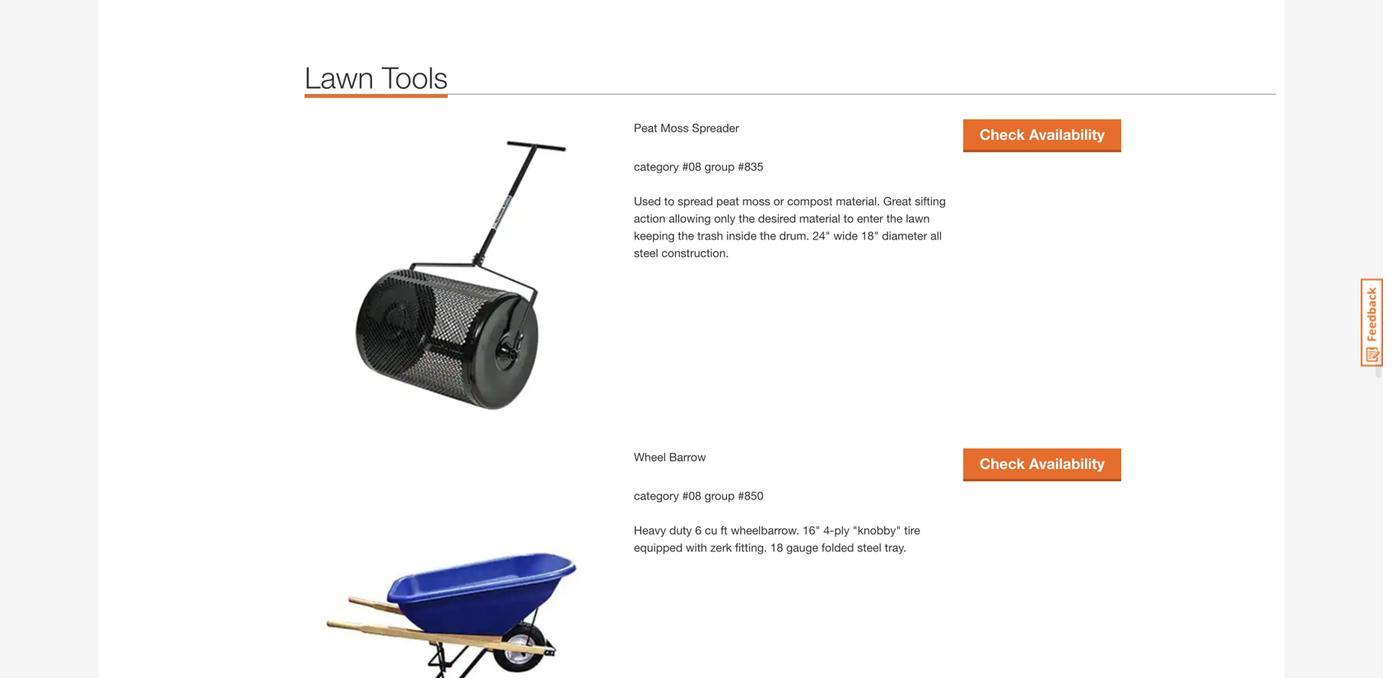 Task type: vqa. For each thing, say whether or not it's contained in the screenshot.
the bottom GROUP
yes



Task type: describe. For each thing, give the bounding box(es) containing it.
spread
[[678, 194, 713, 208]]

heavy duty 6 cu ft wheelbarrow. 16" 4-ply "knobby" tire equipped with zerk fitting. 18 gauge folded steel tray.
[[634, 524, 920, 554]]

keeping
[[634, 229, 675, 242]]

moss
[[742, 194, 770, 208]]

check for 1st check availability link from the bottom
[[980, 455, 1025, 473]]

sifting
[[915, 194, 946, 208]]

zerk
[[710, 541, 732, 554]]

diameter
[[882, 229, 927, 242]]

18
[[770, 541, 783, 554]]

barrow
[[669, 450, 706, 464]]

#835
[[738, 160, 764, 173]]

category for category #08 group #850
[[634, 489, 679, 503]]

category for category #08 group #835
[[634, 160, 679, 173]]

heavy
[[634, 524, 666, 537]]

equipped
[[634, 541, 683, 554]]

lawn tools
[[305, 60, 448, 95]]

check availability for 1st check availability link from the bottom
[[980, 455, 1105, 473]]

gauge
[[786, 541, 818, 554]]

2 check availability link from the top
[[963, 449, 1121, 479]]

6
[[695, 524, 702, 537]]

wheel barrow image
[[305, 449, 618, 678]]

allowing
[[669, 212, 711, 225]]

the down allowing
[[678, 229, 694, 242]]

lawn
[[906, 212, 930, 225]]

ft
[[721, 524, 728, 537]]

#850
[[738, 489, 764, 503]]

compost
[[787, 194, 833, 208]]

"knobby"
[[853, 524, 901, 537]]

category #08 group #835
[[634, 160, 764, 173]]

inside
[[726, 229, 757, 242]]

peat moss spreader image
[[305, 119, 618, 432]]

peat moss spreader link
[[634, 121, 739, 135]]

drum.
[[779, 229, 810, 242]]

enter
[[857, 212, 883, 225]]

peat
[[634, 121, 657, 135]]

tools
[[382, 60, 448, 95]]

category #08 group #850
[[634, 489, 764, 503]]

or
[[774, 194, 784, 208]]

material.
[[836, 194, 880, 208]]

16"
[[803, 524, 820, 537]]

duty
[[669, 524, 692, 537]]

used
[[634, 194, 661, 208]]

wheelbarrow.
[[731, 524, 799, 537]]

1 vertical spatial to
[[844, 212, 854, 225]]

wheel barrow link
[[634, 450, 706, 464]]

self propelled overseeder image
[[305, 0, 618, 24]]



Task type: locate. For each thing, give the bounding box(es) containing it.
trash
[[697, 229, 723, 242]]

group for #850
[[705, 489, 735, 503]]

desired
[[758, 212, 796, 225]]

24"
[[813, 229, 830, 242]]

1 vertical spatial check
[[980, 455, 1025, 473]]

1 vertical spatial #08
[[682, 489, 701, 503]]

moss
[[661, 121, 689, 135]]

1 availability from the top
[[1029, 126, 1105, 143]]

folded
[[822, 541, 854, 554]]

1 horizontal spatial steel
[[857, 541, 882, 554]]

group left #835
[[705, 160, 735, 173]]

0 horizontal spatial steel
[[634, 246, 658, 260]]

category
[[634, 160, 679, 173], [634, 489, 679, 503]]

1 vertical spatial availability
[[1029, 455, 1105, 473]]

1 vertical spatial check availability link
[[963, 449, 1121, 479]]

0 vertical spatial check availability link
[[963, 119, 1121, 150]]

steel down the "knobby"
[[857, 541, 882, 554]]

check availability
[[980, 126, 1105, 143], [980, 455, 1105, 473]]

0 vertical spatial to
[[664, 194, 675, 208]]

wheel
[[634, 450, 666, 464]]

tire
[[904, 524, 920, 537]]

the
[[739, 212, 755, 225], [887, 212, 903, 225], [678, 229, 694, 242], [760, 229, 776, 242]]

category up used
[[634, 160, 679, 173]]

peat
[[716, 194, 739, 208]]

2 category from the top
[[634, 489, 679, 503]]

1 category from the top
[[634, 160, 679, 173]]

cu
[[705, 524, 717, 537]]

wheel barrow
[[634, 450, 706, 464]]

steel
[[634, 246, 658, 260], [857, 541, 882, 554]]

0 vertical spatial category
[[634, 160, 679, 173]]

steel inside heavy duty 6 cu ft wheelbarrow. 16" 4-ply "knobby" tire equipped with zerk fitting. 18 gauge folded steel tray.
[[857, 541, 882, 554]]

2 group from the top
[[705, 489, 735, 503]]

lawn
[[305, 60, 374, 95]]

1 vertical spatial steel
[[857, 541, 882, 554]]

group
[[705, 160, 735, 173], [705, 489, 735, 503]]

1 horizontal spatial to
[[844, 212, 854, 225]]

spreader
[[692, 121, 739, 135]]

1 check availability link from the top
[[963, 119, 1121, 150]]

availability
[[1029, 126, 1105, 143], [1029, 455, 1105, 473]]

check availability for 1st check availability link from the top
[[980, 126, 1105, 143]]

construction.
[[662, 246, 729, 260]]

0 vertical spatial availability
[[1029, 126, 1105, 143]]

#08
[[682, 160, 701, 173], [682, 489, 701, 503]]

group left #850
[[705, 489, 735, 503]]

to right used
[[664, 194, 675, 208]]

action
[[634, 212, 666, 225]]

availability for 1st check availability link from the bottom
[[1029, 455, 1105, 473]]

material
[[799, 212, 840, 225]]

1 check availability from the top
[[980, 126, 1105, 143]]

0 horizontal spatial to
[[664, 194, 675, 208]]

the down desired
[[760, 229, 776, 242]]

to up wide
[[844, 212, 854, 225]]

feedback link image
[[1361, 278, 1383, 367]]

#08 up 6 at the bottom right of the page
[[682, 489, 701, 503]]

availability for 1st check availability link from the top
[[1029, 126, 1105, 143]]

to
[[664, 194, 675, 208], [844, 212, 854, 225]]

the up inside
[[739, 212, 755, 225]]

#08 for spread
[[682, 160, 701, 173]]

2 check from the top
[[980, 455, 1025, 473]]

0 vertical spatial group
[[705, 160, 735, 173]]

0 vertical spatial check availability
[[980, 126, 1105, 143]]

used to spread peat moss or compost material. great sifting action allowing only the desired material to enter the lawn keeping the trash inside the drum. 24" wide 18" diameter all steel construction.
[[634, 194, 946, 260]]

check availability link
[[963, 119, 1121, 150], [963, 449, 1121, 479]]

fitting.
[[735, 541, 767, 554]]

1 #08 from the top
[[682, 160, 701, 173]]

great
[[883, 194, 912, 208]]

0 vertical spatial #08
[[682, 160, 701, 173]]

1 vertical spatial category
[[634, 489, 679, 503]]

0 vertical spatial steel
[[634, 246, 658, 260]]

2 #08 from the top
[[682, 489, 701, 503]]

all
[[931, 229, 942, 242]]

0 vertical spatial check
[[980, 126, 1025, 143]]

2 check availability from the top
[[980, 455, 1105, 473]]

check
[[980, 126, 1025, 143], [980, 455, 1025, 473]]

the down great on the top of page
[[887, 212, 903, 225]]

with
[[686, 541, 707, 554]]

1 vertical spatial group
[[705, 489, 735, 503]]

only
[[714, 212, 736, 225]]

peat moss spreader
[[634, 121, 739, 135]]

#08 for 6
[[682, 489, 701, 503]]

ply
[[834, 524, 850, 537]]

category up heavy
[[634, 489, 679, 503]]

1 vertical spatial check availability
[[980, 455, 1105, 473]]

4-
[[824, 524, 834, 537]]

tray.
[[885, 541, 907, 554]]

#08 up "spread"
[[682, 160, 701, 173]]

1 check from the top
[[980, 126, 1025, 143]]

2 availability from the top
[[1029, 455, 1105, 473]]

steel inside used to spread peat moss or compost material. great sifting action allowing only the desired material to enter the lawn keeping the trash inside the drum. 24" wide 18" diameter all steel construction.
[[634, 246, 658, 260]]

check for 1st check availability link from the top
[[980, 126, 1025, 143]]

1 group from the top
[[705, 160, 735, 173]]

18"
[[861, 229, 879, 242]]

steel down keeping
[[634, 246, 658, 260]]

group for #835
[[705, 160, 735, 173]]

wide
[[834, 229, 858, 242]]



